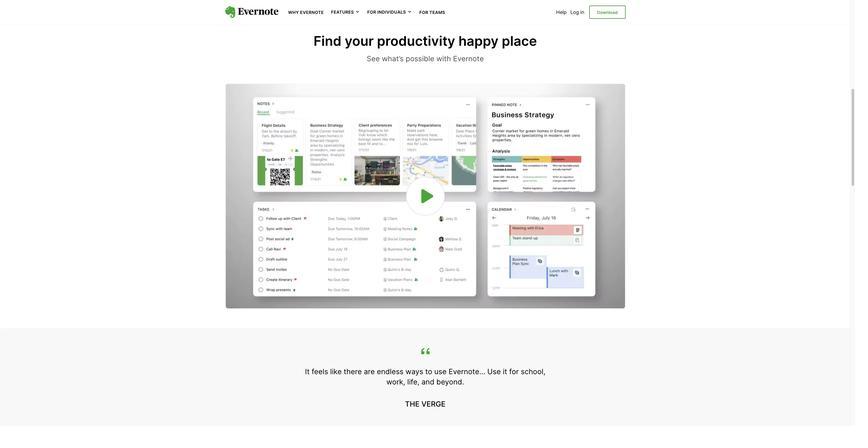 Task type: vqa. For each thing, say whether or not it's contained in the screenshot.
the right "of"
no



Task type: describe. For each thing, give the bounding box(es) containing it.
the verge
[[405, 400, 446, 409]]

use
[[435, 368, 447, 377]]

possible
[[406, 54, 435, 63]]

individuals
[[378, 9, 406, 15]]

why evernote
[[288, 10, 324, 15]]

school,
[[521, 368, 546, 377]]

it
[[503, 368, 507, 377]]

for for for teams
[[420, 10, 429, 15]]

feels
[[312, 368, 328, 377]]

find your productivity happy place
[[314, 33, 537, 49]]

log in
[[571, 9, 585, 15]]

endless
[[377, 368, 404, 377]]

features
[[331, 9, 354, 15]]

are
[[364, 368, 375, 377]]

download link
[[590, 5, 626, 19]]

see
[[367, 54, 380, 63]]

what is evernote video thumbnail image
[[226, 84, 625, 309]]

help
[[557, 9, 567, 15]]

use
[[488, 368, 501, 377]]

productivity
[[377, 33, 455, 49]]

it feels like there are endless ways to use evernote… use it for school, work, life, and beyond.
[[305, 368, 546, 387]]

evernote logo image
[[225, 6, 279, 18]]

why
[[288, 10, 299, 15]]

beyond.
[[437, 378, 464, 387]]

log in link
[[571, 9, 585, 15]]



Task type: locate. For each thing, give the bounding box(es) containing it.
for teams link
[[420, 9, 445, 15]]

play video image
[[416, 187, 435, 206]]

for left teams
[[420, 10, 429, 15]]

for individuals
[[367, 9, 406, 15]]

with
[[437, 54, 451, 63]]

and
[[422, 378, 435, 387]]

0 horizontal spatial evernote
[[300, 10, 324, 15]]

place
[[502, 33, 537, 49]]

evernote down happy
[[453, 54, 484, 63]]

for for for individuals
[[367, 9, 376, 15]]

1 vertical spatial evernote
[[453, 54, 484, 63]]

there
[[344, 368, 362, 377]]

see what's possible with evernote
[[367, 54, 484, 63]]

evernote
[[300, 10, 324, 15], [453, 54, 484, 63]]

0 vertical spatial evernote
[[300, 10, 324, 15]]

help link
[[557, 9, 567, 15]]

for teams
[[420, 10, 445, 15]]

download
[[597, 10, 618, 15]]

evernote…
[[449, 368, 486, 377]]

for left individuals
[[367, 9, 376, 15]]

for
[[510, 368, 519, 377]]

why evernote link
[[288, 9, 324, 15]]

0 horizontal spatial for
[[367, 9, 376, 15]]

log
[[571, 9, 579, 15]]

work,
[[387, 378, 405, 387]]

what's
[[382, 54, 404, 63]]

the
[[405, 400, 420, 409]]

verge
[[422, 400, 446, 409]]

your
[[345, 33, 374, 49]]

evernote right why
[[300, 10, 324, 15]]

features button
[[331, 9, 360, 15]]

for
[[367, 9, 376, 15], [420, 10, 429, 15]]

in
[[581, 9, 585, 15]]

life,
[[407, 378, 420, 387]]

ways
[[406, 368, 423, 377]]

teams
[[430, 10, 445, 15]]

for individuals button
[[367, 9, 412, 15]]

find
[[314, 33, 342, 49]]

1 horizontal spatial for
[[420, 10, 429, 15]]

happy
[[459, 33, 499, 49]]

to
[[426, 368, 432, 377]]

like
[[330, 368, 342, 377]]

it
[[305, 368, 310, 377]]

1 horizontal spatial evernote
[[453, 54, 484, 63]]

for inside button
[[367, 9, 376, 15]]



